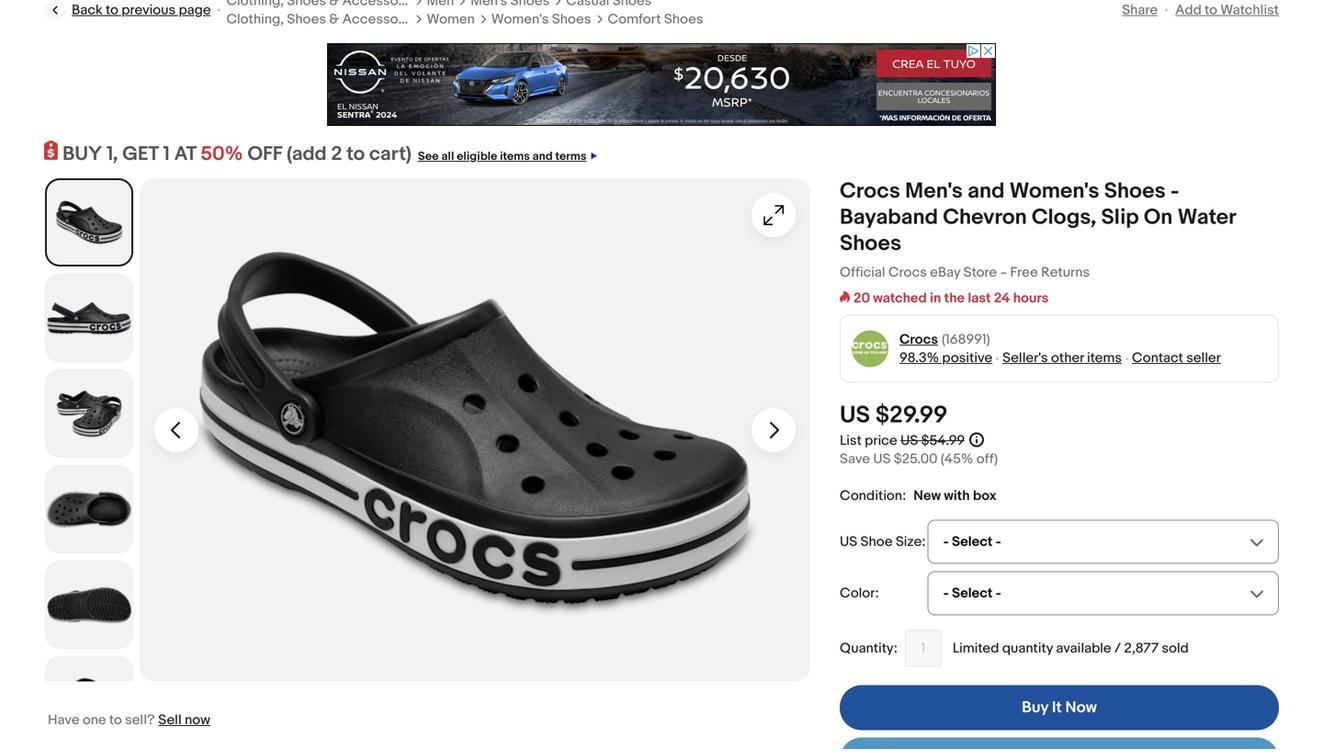 Task type: describe. For each thing, give the bounding box(es) containing it.
us shoe size
[[840, 534, 922, 550]]

positive
[[943, 350, 993, 366]]

-
[[1171, 178, 1180, 205]]

hours
[[1014, 290, 1049, 307]]

24
[[995, 290, 1011, 307]]

sell?
[[125, 712, 155, 729]]

shoes for comfort
[[664, 11, 704, 28]]

see all eligible items and terms
[[418, 149, 587, 164]]

seller
[[1187, 350, 1222, 366]]

clogs,
[[1032, 205, 1097, 231]]

off)
[[977, 451, 999, 468]]

to inside back to previous page link
[[106, 2, 118, 18]]

at
[[174, 142, 196, 166]]

limited
[[953, 640, 1000, 657]]

accessories
[[343, 11, 422, 28]]

watchlist
[[1221, 2, 1280, 18]]

box
[[973, 488, 997, 504]]

comfort
[[608, 11, 661, 28]]

us up the $25.00
[[901, 433, 919, 449]]

condition: new with box
[[840, 488, 997, 504]]

picture 2 of 78 image
[[46, 275, 132, 361]]

seller's
[[1003, 350, 1049, 366]]

shoes left -
[[1105, 178, 1166, 205]]

list price us $54.99
[[840, 433, 965, 449]]

save
[[840, 451, 871, 468]]

cart)
[[369, 142, 412, 166]]

new
[[914, 488, 941, 504]]

98.3% positive
[[900, 350, 993, 366]]

clothing,
[[227, 11, 284, 28]]

picture 3 of 78 image
[[46, 371, 132, 457]]

20 watched in the last 24 hours
[[854, 290, 1049, 307]]

comfort shoes link
[[608, 10, 704, 29]]

(168991)
[[942, 332, 991, 348]]

share
[[1123, 2, 1158, 18]]

–
[[1001, 264, 1008, 281]]

and inside "crocs men's and women's shoes - bayaband chevron clogs, slip on water shoes official crocs ebay store – free returns"
[[968, 178, 1005, 205]]

back
[[72, 2, 103, 18]]

add to watchlist link
[[1176, 2, 1280, 18]]

advertisement region
[[327, 43, 997, 126]]

all
[[442, 149, 454, 164]]

in
[[930, 290, 942, 307]]

50%
[[201, 142, 243, 166]]

women's inside "crocs men's and women's shoes - bayaband chevron clogs, slip on water shoes official crocs ebay store – free returns"
[[1010, 178, 1100, 205]]

to right "2"
[[347, 142, 365, 166]]

official
[[840, 264, 886, 281]]

seller's other items link
[[1003, 350, 1122, 366]]

crocs (168991)
[[900, 332, 991, 348]]

crocs for (168991)
[[900, 332, 939, 348]]

sell now link
[[158, 712, 210, 729]]

women's shoes link
[[492, 10, 591, 29]]

shoe
[[861, 534, 893, 550]]

shoes up official
[[840, 231, 902, 257]]

back to previous page
[[72, 2, 211, 18]]

buy 1, get 1 at 50% off (add 2 to cart)
[[63, 142, 412, 166]]

picture 4 of 78 image
[[46, 466, 132, 553]]

clothing, shoes & accessories women
[[227, 11, 475, 28]]

contact seller
[[1133, 350, 1222, 366]]

now
[[185, 712, 210, 729]]

(45%
[[941, 451, 974, 468]]

sold
[[1162, 640, 1189, 657]]

see
[[418, 149, 439, 164]]

slip
[[1102, 205, 1140, 231]]

98.3% positive link
[[900, 350, 993, 366]]

(add
[[287, 142, 327, 166]]

to right add
[[1205, 2, 1218, 18]]

us $29.99
[[840, 401, 948, 430]]

have
[[48, 712, 80, 729]]

store
[[964, 264, 998, 281]]

previous
[[122, 2, 176, 18]]

ebay
[[931, 264, 961, 281]]

crocs men's and women's shoes - bayaband chevron clogs, slip on water shoes - picture 1 of 78 image
[[140, 178, 811, 682]]

share button
[[1123, 2, 1158, 18]]

it
[[1053, 698, 1062, 718]]

add
[[1176, 2, 1202, 18]]

comfort shoes
[[608, 11, 704, 28]]

available
[[1057, 640, 1112, 657]]



Task type: locate. For each thing, give the bounding box(es) containing it.
chevron
[[943, 205, 1027, 231]]

women's
[[492, 11, 549, 28], [1010, 178, 1100, 205]]

on
[[1144, 205, 1173, 231]]

bayaband
[[840, 205, 939, 231]]

1 horizontal spatial and
[[968, 178, 1005, 205]]

see all eligible items and terms link
[[412, 142, 597, 166]]

back to previous page link
[[44, 0, 211, 21]]

crocs men's and women's shoes - bayaband chevron clogs, slip on water shoes official crocs ebay store – free returns
[[840, 178, 1236, 281]]

shoes for clothing,
[[287, 11, 326, 28]]

one
[[83, 712, 106, 729]]

/
[[1115, 640, 1122, 657]]

women's left slip at the top right
[[1010, 178, 1100, 205]]

quantity
[[1003, 640, 1054, 657]]

&
[[329, 11, 339, 28]]

us down price at the right of page
[[874, 451, 891, 468]]

0 vertical spatial items
[[500, 149, 530, 164]]

add to watchlist
[[1176, 2, 1280, 18]]

Quantity: text field
[[905, 630, 942, 667]]

women link
[[427, 10, 475, 29]]

last
[[968, 290, 991, 307]]

to right back
[[106, 2, 118, 18]]

have one to sell? sell now
[[48, 712, 210, 729]]

get
[[122, 142, 159, 166]]

buy
[[63, 142, 102, 166]]

crocs
[[840, 178, 901, 205], [889, 264, 927, 281], [900, 332, 939, 348]]

0 vertical spatial crocs
[[840, 178, 901, 205]]

items right eligible at the top left of page
[[500, 149, 530, 164]]

us up list at bottom
[[840, 401, 871, 430]]

buy it now
[[1022, 698, 1098, 718]]

buy
[[1022, 698, 1049, 718]]

and left terms
[[533, 149, 553, 164]]

shoes right comfort
[[664, 11, 704, 28]]

men's
[[906, 178, 963, 205]]

20
[[854, 290, 871, 307]]

0 horizontal spatial items
[[500, 149, 530, 164]]

water
[[1178, 205, 1236, 231]]

condition:
[[840, 488, 907, 504]]

free
[[1011, 264, 1039, 281]]

$54.99
[[922, 433, 965, 449]]

to right one
[[109, 712, 122, 729]]

to
[[106, 2, 118, 18], [1205, 2, 1218, 18], [347, 142, 365, 166], [109, 712, 122, 729]]

1 vertical spatial items
[[1088, 350, 1122, 366]]

size
[[896, 534, 922, 550]]

save us $25.00 (45% off)
[[840, 451, 999, 468]]

sell
[[158, 712, 182, 729]]

0 vertical spatial women's
[[492, 11, 549, 28]]

crocs link
[[900, 331, 939, 349]]

eligible
[[457, 149, 498, 164]]

off
[[248, 142, 282, 166]]

women's shoes
[[492, 11, 591, 28]]

crocs image
[[852, 330, 889, 368]]

items
[[500, 149, 530, 164], [1088, 350, 1122, 366]]

buy it now link
[[840, 686, 1280, 731]]

list
[[840, 433, 862, 449]]

shoes inside the women's shoes link
[[552, 11, 591, 28]]

1,
[[107, 142, 118, 166]]

2 vertical spatial crocs
[[900, 332, 939, 348]]

1 vertical spatial and
[[968, 178, 1005, 205]]

the
[[945, 290, 965, 307]]

us left shoe
[[840, 534, 858, 550]]

clothing, shoes & accessories link
[[227, 10, 422, 29]]

0 vertical spatial and
[[533, 149, 553, 164]]

shoes
[[287, 11, 326, 28], [552, 11, 591, 28], [664, 11, 704, 28], [1105, 178, 1166, 205], [840, 231, 902, 257]]

98.3%
[[900, 350, 940, 366]]

crocs for men's
[[840, 178, 901, 205]]

1 horizontal spatial women's
[[1010, 178, 1100, 205]]

$25.00
[[894, 451, 938, 468]]

us
[[840, 401, 871, 430], [901, 433, 919, 449], [874, 451, 891, 468], [840, 534, 858, 550]]

contact
[[1133, 350, 1184, 366]]

seller's other items
[[1003, 350, 1122, 366]]

women
[[427, 11, 475, 28]]

items right other
[[1088, 350, 1122, 366]]

crocs left men's
[[840, 178, 901, 205]]

1 vertical spatial women's
[[1010, 178, 1100, 205]]

limited quantity available / 2,877 sold
[[953, 640, 1189, 657]]

0 horizontal spatial and
[[533, 149, 553, 164]]

2,877
[[1125, 640, 1159, 657]]

shoes inside the comfort shoes link
[[664, 11, 704, 28]]

shoes for women's
[[552, 11, 591, 28]]

crocs up watched
[[889, 264, 927, 281]]

1
[[163, 142, 170, 166]]

1 horizontal spatial items
[[1088, 350, 1122, 366]]

0 horizontal spatial women's
[[492, 11, 549, 28]]

terms
[[556, 149, 587, 164]]

now
[[1066, 698, 1098, 718]]

watched
[[874, 290, 927, 307]]

shoes left comfort
[[552, 11, 591, 28]]

picture 5 of 78 image
[[46, 562, 132, 648]]

and right men's
[[968, 178, 1005, 205]]

2
[[331, 142, 342, 166]]

$29.99
[[876, 401, 948, 430]]

picture 1 of 78 image
[[47, 180, 131, 265]]

crocs up 98.3%
[[900, 332, 939, 348]]

returns
[[1042, 264, 1090, 281]]

1 vertical spatial crocs
[[889, 264, 927, 281]]

shoes left & at the left
[[287, 11, 326, 28]]

other
[[1052, 350, 1085, 366]]

price
[[865, 433, 898, 449]]

women's right the women
[[492, 11, 549, 28]]

quantity:
[[840, 640, 898, 657]]

with
[[945, 488, 970, 504]]

color
[[840, 585, 875, 602]]



Task type: vqa. For each thing, say whether or not it's contained in the screenshot.
Free on the top right of page
yes



